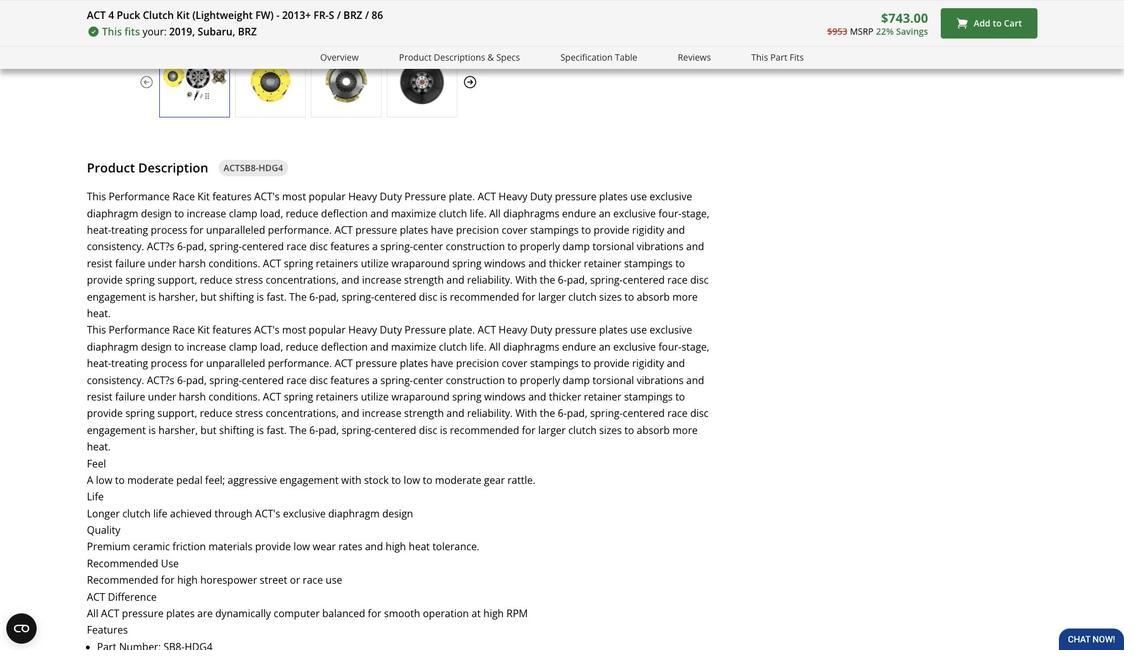 Task type: locate. For each thing, give the bounding box(es) containing it.
high right at
[[483, 607, 504, 621]]

1 vibrations from the top
[[637, 240, 684, 254]]

1 harsher, from the top
[[159, 290, 198, 304]]

1 vertical spatial deflection
[[321, 340, 368, 354]]

the
[[289, 290, 307, 304], [289, 423, 307, 437]]

1 vertical spatial stage,
[[682, 340, 710, 354]]

2 consistency. from the top
[[87, 373, 144, 387]]

kit
[[177, 8, 190, 22], [198, 190, 210, 204], [198, 323, 210, 337]]

1 diaphragms from the top
[[503, 206, 560, 220]]

pad,
[[186, 240, 207, 254], [567, 273, 588, 287], [318, 290, 339, 304], [186, 373, 207, 387], [567, 407, 588, 420], [318, 423, 339, 437]]

rpm
[[507, 607, 528, 621]]

open widget image
[[6, 614, 37, 644]]

1 vertical spatial diaphragms
[[503, 340, 560, 354]]

race
[[172, 190, 195, 204], [172, 323, 195, 337]]

1 properly from the top
[[520, 240, 560, 254]]

pressure
[[405, 190, 446, 204], [405, 323, 446, 337]]

1 vertical spatial four-
[[659, 340, 682, 354]]

clutch
[[439, 206, 467, 220], [568, 290, 597, 304], [439, 340, 467, 354], [568, 423, 597, 437], [122, 507, 151, 521]]

1 heat. from the top
[[87, 306, 111, 320]]

1 vertical spatial harsher,
[[159, 423, 198, 437]]

1 wraparound from the top
[[391, 256, 450, 270]]

0 vertical spatial torsional
[[593, 240, 634, 254]]

recommended down premium
[[87, 557, 158, 571]]

/ left 86
[[365, 8, 369, 22]]

2 the from the top
[[289, 423, 307, 437]]

2 properly from the top
[[520, 373, 560, 387]]

1 vertical spatial damp
[[563, 373, 590, 387]]

0 vertical spatial larger
[[538, 290, 566, 304]]

2 support, from the top
[[157, 407, 197, 420]]

are
[[197, 607, 213, 621]]

product left descriptions
[[399, 51, 432, 63]]

1 horizontal spatial moderate
[[435, 473, 481, 487]]

0 horizontal spatial high
[[177, 573, 198, 587]]

2 a from the top
[[372, 373, 378, 387]]

1 vertical spatial heat.
[[87, 440, 111, 454]]

1 clamp from the top
[[229, 206, 257, 220]]

2 retainers from the top
[[316, 390, 358, 404]]

product for product descriptions & specs
[[399, 51, 432, 63]]

a
[[87, 473, 93, 487]]

stock
[[364, 473, 389, 487]]

this part fits
[[751, 51, 804, 63]]

2 torsional from the top
[[593, 373, 634, 387]]

1 vertical spatial maximize
[[391, 340, 436, 354]]

stage,
[[682, 206, 710, 220], [682, 340, 710, 354]]

resist
[[87, 256, 113, 270], [87, 390, 113, 404]]

1 vertical spatial failure
[[115, 390, 145, 404]]

0 vertical spatial endure
[[562, 206, 596, 220]]

0 vertical spatial performance.
[[268, 223, 332, 237]]

2 under from the top
[[148, 390, 176, 404]]

the
[[540, 273, 555, 287], [540, 407, 555, 420]]

1 deflection from the top
[[321, 206, 368, 220]]

stress
[[235, 273, 263, 287], [235, 407, 263, 420]]

heat-
[[87, 223, 111, 237], [87, 357, 111, 370]]

1 absorb from the top
[[637, 290, 670, 304]]

0 vertical spatial high
[[386, 540, 406, 554]]

2 strength from the top
[[404, 407, 444, 420]]

0 vertical spatial construction
[[446, 240, 505, 254]]

6-
[[177, 240, 186, 254], [558, 273, 567, 287], [309, 290, 318, 304], [177, 373, 186, 387], [558, 407, 567, 420], [309, 423, 318, 437]]

0 vertical spatial rigidity
[[632, 223, 664, 237]]

feel;
[[205, 473, 225, 487]]

1 strength from the top
[[404, 273, 444, 287]]

life.
[[470, 206, 487, 220], [470, 340, 487, 354]]

act 4 puck clutch kit (lightweight fw) - 2013+ fr-s / brz / 86
[[87, 8, 383, 22]]

2 moderate from the left
[[435, 473, 481, 487]]

most
[[282, 190, 306, 204], [282, 323, 306, 337]]

1 vertical spatial performance
[[109, 323, 170, 337]]

0 vertical spatial popular
[[309, 190, 346, 204]]

1 vertical spatial thicker
[[549, 390, 581, 404]]

0 vertical spatial clamp
[[229, 206, 257, 220]]

1 vertical spatial concentrations,
[[266, 407, 339, 420]]

1 most from the top
[[282, 190, 306, 204]]

1 unparalleled from the top
[[206, 223, 265, 237]]

2 vertical spatial high
[[483, 607, 504, 621]]

specification table link
[[561, 51, 637, 65]]

computer
[[274, 607, 320, 621]]

moderate
[[127, 473, 174, 487], [435, 473, 481, 487]]

hdg4
[[259, 162, 283, 174]]

2 center from the top
[[413, 373, 443, 387]]

product left description on the top of the page
[[87, 159, 135, 176]]

1 vertical spatial process
[[151, 357, 187, 370]]

recommended
[[450, 290, 519, 304], [450, 423, 519, 437]]

1 vertical spatial pressure
[[405, 323, 446, 337]]

consistency.
[[87, 240, 144, 254], [87, 373, 144, 387]]

0 vertical spatial pressure
[[405, 190, 446, 204]]

1 vertical spatial windows
[[484, 390, 526, 404]]

1 vertical spatial popular
[[309, 323, 346, 337]]

reviews
[[678, 51, 711, 63]]

part
[[770, 51, 788, 63]]

1 sizes from the top
[[599, 290, 622, 304]]

maximize
[[391, 206, 436, 220], [391, 340, 436, 354]]

1 vertical spatial reliability.
[[467, 407, 513, 420]]

damp
[[563, 240, 590, 254], [563, 373, 590, 387]]

1 vertical spatial most
[[282, 323, 306, 337]]

1 vertical spatial but
[[201, 423, 217, 437]]

have
[[431, 223, 453, 237], [431, 357, 453, 370]]

1 more from the top
[[673, 290, 698, 304]]

specification table
[[561, 51, 637, 63]]

1 the from the top
[[540, 273, 555, 287]]

0 vertical spatial conditions.
[[209, 256, 260, 270]]

stampings
[[530, 223, 579, 237], [624, 256, 673, 270], [530, 357, 579, 370], [624, 390, 673, 404]]

1 vertical spatial under
[[148, 390, 176, 404]]

1 support, from the top
[[157, 273, 197, 287]]

rattle.
[[508, 473, 536, 487]]

street
[[260, 573, 287, 587]]

friction
[[173, 540, 206, 554]]

/ right s
[[337, 8, 341, 22]]

difference
[[108, 590, 157, 604]]

to inside button
[[993, 17, 1002, 29]]

is
[[149, 290, 156, 304], [257, 290, 264, 304], [440, 290, 447, 304], [149, 423, 156, 437], [257, 423, 264, 437], [440, 423, 447, 437]]

recommended
[[87, 557, 158, 571], [87, 573, 158, 587]]

0 vertical spatial strength
[[404, 273, 444, 287]]

0 vertical spatial four-
[[659, 206, 682, 220]]

2 race from the top
[[172, 323, 195, 337]]

2 construction from the top
[[446, 373, 505, 387]]

2 conditions. from the top
[[209, 390, 260, 404]]

1 maximize from the top
[[391, 206, 436, 220]]

0 vertical spatial fast.
[[267, 290, 287, 304]]

0 vertical spatial wraparound
[[391, 256, 450, 270]]

0 vertical spatial utilize
[[361, 256, 389, 270]]

2 larger from the top
[[538, 423, 566, 437]]

1 with from the top
[[516, 273, 537, 287]]

0 vertical spatial process
[[151, 223, 187, 237]]

add to cart button
[[941, 8, 1037, 39]]

brz
[[344, 8, 362, 22], [238, 25, 257, 39]]

low right a
[[96, 473, 112, 487]]

low
[[96, 473, 112, 487], [404, 473, 420, 487], [294, 540, 310, 554]]

product for product description
[[87, 159, 135, 176]]

load,
[[260, 206, 283, 220], [260, 340, 283, 354]]

2 failure from the top
[[115, 390, 145, 404]]

1 vertical spatial rigidity
[[632, 357, 664, 370]]

$953
[[827, 25, 848, 37]]

disc
[[309, 240, 328, 254], [690, 273, 709, 287], [419, 290, 437, 304], [309, 373, 328, 387], [690, 407, 709, 420], [419, 423, 437, 437]]

clutch
[[143, 8, 174, 22]]

2 load, from the top
[[260, 340, 283, 354]]

1 under from the top
[[148, 256, 176, 270]]

1 vertical spatial the
[[289, 423, 307, 437]]

1 vertical spatial brz
[[238, 25, 257, 39]]

1 vertical spatial treating
[[111, 357, 148, 370]]

recommended up difference
[[87, 573, 158, 587]]

moderate left gear
[[435, 473, 481, 487]]

0 vertical spatial have
[[431, 223, 453, 237]]

1 vertical spatial heat-
[[87, 357, 111, 370]]

1 vertical spatial more
[[673, 423, 698, 437]]

1 vertical spatial larger
[[538, 423, 566, 437]]

reduce
[[286, 206, 318, 220], [200, 273, 233, 287], [286, 340, 318, 354], [200, 407, 233, 420]]

quality
[[87, 523, 120, 537]]

diaphragm
[[87, 206, 138, 220], [87, 340, 138, 354], [328, 507, 380, 521]]

life
[[153, 507, 167, 521]]

1 a from the top
[[372, 240, 378, 254]]

1 vertical spatial recommended
[[450, 423, 519, 437]]

0 vertical spatial reliability.
[[467, 273, 513, 287]]

harsh
[[179, 256, 206, 270], [179, 390, 206, 404]]

1 vertical spatial consistency.
[[87, 373, 144, 387]]

1 horizontal spatial low
[[294, 540, 310, 554]]

low left wear
[[294, 540, 310, 554]]

1 vertical spatial stress
[[235, 407, 263, 420]]

high
[[386, 540, 406, 554], [177, 573, 198, 587], [483, 607, 504, 621]]

0 vertical spatial concentrations,
[[266, 273, 339, 287]]

brz right s
[[344, 8, 362, 22]]

0 vertical spatial act?s
[[147, 240, 174, 254]]

4 actsb8-hdg4 act 4 puck clutch kit (lightweight fw) - 2013+ ft86, image from the left
[[387, 60, 457, 104]]

2 wraparound from the top
[[391, 390, 450, 404]]

1 damp from the top
[[563, 240, 590, 254]]

1 retainer from the top
[[584, 256, 622, 270]]

2 act?s from the top
[[147, 373, 174, 387]]

thicker
[[549, 256, 581, 270], [549, 390, 581, 404]]

1 vertical spatial shifting
[[219, 423, 254, 437]]

3 actsb8-hdg4 act 4 puck clutch kit (lightweight fw) - 2013+ ft86, image from the left
[[311, 60, 381, 104]]

1 fast. from the top
[[267, 290, 287, 304]]

1 failure from the top
[[115, 256, 145, 270]]

1 vertical spatial resist
[[87, 390, 113, 404]]

strength
[[404, 273, 444, 287], [404, 407, 444, 420]]

low right stock
[[404, 473, 420, 487]]

0 vertical spatial plate.
[[449, 190, 475, 204]]

1 have from the top
[[431, 223, 453, 237]]

moderate up life
[[127, 473, 174, 487]]

2 vertical spatial diaphragm
[[328, 507, 380, 521]]

1 vertical spatial center
[[413, 373, 443, 387]]

four-
[[659, 206, 682, 220], [659, 340, 682, 354]]

2 cover from the top
[[502, 357, 528, 370]]

0 vertical spatial retainer
[[584, 256, 622, 270]]

0 vertical spatial center
[[413, 240, 443, 254]]

1 vertical spatial a
[[372, 373, 378, 387]]

0 vertical spatial stress
[[235, 273, 263, 287]]

performance
[[109, 190, 170, 204], [109, 323, 170, 337]]

popular
[[309, 190, 346, 204], [309, 323, 346, 337]]

1 vertical spatial absorb
[[637, 423, 670, 437]]

product inside product descriptions & specs link
[[399, 51, 432, 63]]

0 vertical spatial a
[[372, 240, 378, 254]]

1 vertical spatial retainers
[[316, 390, 358, 404]]

2 life. from the top
[[470, 340, 487, 354]]

0 vertical spatial retainers
[[316, 256, 358, 270]]

2 concentrations, from the top
[[266, 407, 339, 420]]

0 vertical spatial shifting
[[219, 290, 254, 304]]

under
[[148, 256, 176, 270], [148, 390, 176, 404]]

rates
[[339, 540, 362, 554]]

1 construction from the top
[[446, 240, 505, 254]]

0 vertical spatial harsh
[[179, 256, 206, 270]]

0 vertical spatial heat.
[[87, 306, 111, 320]]

feel
[[87, 457, 106, 470]]

this for this fits your: 2019, subaru, brz
[[102, 25, 122, 39]]

1 vertical spatial the
[[540, 407, 555, 420]]

2 actsb8-hdg4 act 4 puck clutch kit (lightweight fw) - 2013+ ft86, image from the left
[[235, 60, 305, 104]]

0 vertical spatial load,
[[260, 206, 283, 220]]

but
[[201, 290, 217, 304], [201, 423, 217, 437]]

1 actsb8-hdg4 act 4 puck clutch kit (lightweight fw) - 2013+ ft86, image from the left
[[160, 60, 229, 104]]

subaru,
[[198, 25, 235, 39]]

1 heat- from the top
[[87, 223, 111, 237]]

2 process from the top
[[151, 357, 187, 370]]

tolerance.
[[433, 540, 480, 554]]

0 vertical spatial product
[[399, 51, 432, 63]]

0 vertical spatial failure
[[115, 256, 145, 270]]

2 vertical spatial all
[[87, 607, 98, 621]]

1 vertical spatial support,
[[157, 407, 197, 420]]

0 vertical spatial the
[[289, 290, 307, 304]]

2 damp from the top
[[563, 373, 590, 387]]

0 vertical spatial damp
[[563, 240, 590, 254]]

1 vertical spatial life.
[[470, 340, 487, 354]]

actsb8-hdg4 act 4 puck clutch kit (lightweight fw) - 2013+ ft86, image
[[160, 60, 229, 104], [235, 60, 305, 104], [311, 60, 381, 104], [387, 60, 457, 104]]

2 have from the top
[[431, 357, 453, 370]]

1 load, from the top
[[260, 206, 283, 220]]

heat
[[409, 540, 430, 554]]

absorb
[[637, 290, 670, 304], [637, 423, 670, 437]]

2 windows from the top
[[484, 390, 526, 404]]

concentrations,
[[266, 273, 339, 287], [266, 407, 339, 420]]

high left heat
[[386, 540, 406, 554]]

1 resist from the top
[[87, 256, 113, 270]]

ceramic
[[133, 540, 170, 554]]

0 vertical spatial maximize
[[391, 206, 436, 220]]

high down 'use'
[[177, 573, 198, 587]]

1 stage, from the top
[[682, 206, 710, 220]]

0 horizontal spatial /
[[337, 8, 341, 22]]

duty
[[380, 190, 402, 204], [530, 190, 552, 204], [380, 323, 402, 337], [530, 323, 552, 337]]

spring-
[[209, 240, 242, 254], [380, 240, 413, 254], [590, 273, 623, 287], [342, 290, 374, 304], [209, 373, 242, 387], [380, 373, 413, 387], [590, 407, 623, 420], [342, 423, 374, 437]]

0 vertical spatial treating
[[111, 223, 148, 237]]

1 vertical spatial kit
[[198, 190, 210, 204]]

0 vertical spatial with
[[516, 273, 537, 287]]

2 deflection from the top
[[321, 340, 368, 354]]

brz down act 4 puck clutch kit (lightweight fw) - 2013+ fr-s / brz / 86
[[238, 25, 257, 39]]

1 vertical spatial endure
[[562, 340, 596, 354]]

1 vertical spatial performance.
[[268, 357, 332, 370]]

spring
[[284, 256, 313, 270], [452, 256, 482, 270], [125, 273, 155, 287], [284, 390, 313, 404], [452, 390, 482, 404], [125, 407, 155, 420]]

with
[[516, 273, 537, 287], [516, 407, 537, 420]]

0 vertical spatial life.
[[470, 206, 487, 220]]

features
[[87, 623, 128, 637]]

1 vertical spatial plate.
[[449, 323, 475, 337]]

performance.
[[268, 223, 332, 237], [268, 357, 332, 370]]

heat.
[[87, 306, 111, 320], [87, 440, 111, 454]]

1 reliability. from the top
[[467, 273, 513, 287]]

1 vertical spatial harsh
[[179, 390, 206, 404]]

conditions.
[[209, 256, 260, 270], [209, 390, 260, 404]]

0 vertical spatial resist
[[87, 256, 113, 270]]



Task type: describe. For each thing, give the bounding box(es) containing it.
1 utilize from the top
[[361, 256, 389, 270]]

operation
[[423, 607, 469, 621]]

1 plate. from the top
[[449, 190, 475, 204]]

wear
[[313, 540, 336, 554]]

this for this performance race kit features act's most popular heavy duty pressure plate. act heavy duty pressure plates use exclusive diaphragm design to increase clamp load, reduce deflection and maximize clutch life. all diaphragms endure an exclusive four-stage, heat-treating process for unparalleled performance. act pressure plates have precision cover stampings to provide rigidity and consistency. act?s 6-pad, spring-centered race disc features a spring-center construction to properly damp torsional vibrations and resist failure under harsh conditions. act spring retainers utilize wraparound spring windows and thicker retainer stampings to provide spring support, reduce stress concentrations, and increase strength and reliability. with the 6-pad, spring-centered race disc engagement is harsher, but shifting is fast. the 6-pad, spring-centered disc is recommended for larger clutch sizes to absorb more heat. this performance race kit features act's most popular heavy duty pressure plate. act heavy duty pressure plates use exclusive diaphragm design to increase clamp load, reduce deflection and maximize clutch life. all diaphragms endure an exclusive four-stage, heat-treating process for unparalleled performance. act pressure plates have precision cover stampings to provide rigidity and consistency. act?s 6-pad, spring-centered race disc features a spring-center construction to properly damp torsional vibrations and resist failure under harsh conditions. act spring retainers utilize wraparound spring windows and thicker retainer stampings to provide spring support, reduce stress concentrations, and increase strength and reliability. with the 6-pad, spring-centered race disc engagement is harsher, but shifting is fast. the 6-pad, spring-centered disc is recommended for larger clutch sizes to absorb more heat. feel a low to moderate pedal feel; aggressive engagement with stock to low to moderate gear rattle. life longer clutch life achieved through act's exclusive diaphragm design quality premium ceramic friction materials provide low wear rates and high heat tolerance. recommended use recommended for high horespower street or race use act difference all act pressure plates are dynamically computer balanced for smooth operation at high rpm features
[[87, 190, 106, 204]]

4
[[108, 8, 114, 22]]

1 life. from the top
[[470, 206, 487, 220]]

2 vertical spatial kit
[[198, 323, 210, 337]]

1 vertical spatial engagement
[[87, 423, 146, 437]]

description
[[138, 159, 208, 176]]

this fits your: 2019, subaru, brz
[[102, 25, 257, 39]]

overview
[[320, 51, 359, 63]]

2 thicker from the top
[[549, 390, 581, 404]]

2 vibrations from the top
[[637, 373, 684, 387]]

1 retainers from the top
[[316, 256, 358, 270]]

0 vertical spatial design
[[141, 206, 172, 220]]

1 but from the top
[[201, 290, 217, 304]]

or
[[290, 573, 300, 587]]

2 the from the top
[[540, 407, 555, 420]]

0 vertical spatial all
[[489, 206, 501, 220]]

1 harsh from the top
[[179, 256, 206, 270]]

0 vertical spatial act's
[[254, 190, 280, 204]]

use
[[161, 557, 179, 571]]

1 an from the top
[[599, 206, 611, 220]]

1 concentrations, from the top
[[266, 273, 339, 287]]

2 with from the top
[[516, 407, 537, 420]]

1 pressure from the top
[[405, 190, 446, 204]]

1 vertical spatial high
[[177, 573, 198, 587]]

2 heat. from the top
[[87, 440, 111, 454]]

2 maximize from the top
[[391, 340, 436, 354]]

2 vertical spatial engagement
[[280, 473, 339, 487]]

1 the from the top
[[289, 290, 307, 304]]

1 larger from the top
[[538, 290, 566, 304]]

2 unparalleled from the top
[[206, 357, 265, 370]]

2 reliability. from the top
[[467, 407, 513, 420]]

1 precision from the top
[[456, 223, 499, 237]]

1 consistency. from the top
[[87, 240, 144, 254]]

horespower
[[200, 573, 257, 587]]

this for this part fits
[[751, 51, 768, 63]]

1 popular from the top
[[309, 190, 346, 204]]

2 most from the top
[[282, 323, 306, 337]]

0 horizontal spatial low
[[96, 473, 112, 487]]

1 torsional from the top
[[593, 240, 634, 254]]

2 shifting from the top
[[219, 423, 254, 437]]

dynamically
[[215, 607, 271, 621]]

22%
[[876, 25, 894, 37]]

1 recommended from the top
[[450, 290, 519, 304]]

1 windows from the top
[[484, 256, 526, 270]]

life
[[87, 490, 104, 504]]

puck
[[117, 8, 140, 22]]

2 performance. from the top
[[268, 357, 332, 370]]

2 popular from the top
[[309, 323, 346, 337]]

2 resist from the top
[[87, 390, 113, 404]]

(lightweight
[[192, 8, 253, 22]]

2 heat- from the top
[[87, 357, 111, 370]]

1 endure from the top
[[562, 206, 596, 220]]

go to right image image
[[462, 74, 477, 90]]

1 center from the top
[[413, 240, 443, 254]]

-
[[276, 8, 280, 22]]

2 absorb from the top
[[637, 423, 670, 437]]

aggressive
[[228, 473, 277, 487]]

0 vertical spatial diaphragm
[[87, 206, 138, 220]]

2013+
[[282, 8, 311, 22]]

1 / from the left
[[337, 8, 341, 22]]

0 vertical spatial use
[[630, 190, 647, 204]]

2 precision from the top
[[456, 357, 499, 370]]

balanced
[[322, 607, 365, 621]]

1 race from the top
[[172, 190, 195, 204]]

this part fits link
[[751, 51, 804, 65]]

s
[[329, 8, 334, 22]]

premium
[[87, 540, 130, 554]]

1 act?s from the top
[[147, 240, 174, 254]]

2 vertical spatial act's
[[255, 507, 280, 521]]

specification
[[561, 51, 613, 63]]

your:
[[142, 25, 167, 39]]

specs
[[496, 51, 520, 63]]

through
[[215, 507, 252, 521]]

2 retainer from the top
[[584, 390, 622, 404]]

1 horizontal spatial high
[[386, 540, 406, 554]]

2 / from the left
[[365, 8, 369, 22]]

2 sizes from the top
[[599, 423, 622, 437]]

2 clamp from the top
[[229, 340, 257, 354]]

product descriptions & specs link
[[399, 51, 520, 65]]

cart
[[1004, 17, 1022, 29]]

1 moderate from the left
[[127, 473, 174, 487]]

add to cart
[[974, 17, 1022, 29]]

$743.00 $953 msrp 22% savings
[[827, 9, 928, 37]]

2 performance from the top
[[109, 323, 170, 337]]

1 thicker from the top
[[549, 256, 581, 270]]

0 vertical spatial kit
[[177, 8, 190, 22]]

gear
[[484, 473, 505, 487]]

1 rigidity from the top
[[632, 223, 664, 237]]

2 an from the top
[[599, 340, 611, 354]]

0 vertical spatial brz
[[344, 8, 362, 22]]

1 performance. from the top
[[268, 223, 332, 237]]

table
[[615, 51, 637, 63]]

1 vertical spatial use
[[630, 323, 647, 337]]

2 recommended from the top
[[87, 573, 158, 587]]

longer
[[87, 507, 120, 521]]

$743.00
[[881, 9, 928, 26]]

2 rigidity from the top
[[632, 357, 664, 370]]

pedal
[[176, 473, 203, 487]]

smooth
[[384, 607, 420, 621]]

2 pressure from the top
[[405, 323, 446, 337]]

fits
[[125, 25, 140, 39]]

descriptions
[[434, 51, 485, 63]]

2 fast. from the top
[[267, 423, 287, 437]]

2 horizontal spatial low
[[404, 473, 420, 487]]

2 treating from the top
[[111, 357, 148, 370]]

actsb8-hdg4
[[224, 162, 283, 174]]

2 stage, from the top
[[682, 340, 710, 354]]

achieved
[[170, 507, 212, 521]]

2 vertical spatial design
[[382, 507, 413, 521]]

1 vertical spatial design
[[141, 340, 172, 354]]

2 endure from the top
[[562, 340, 596, 354]]

product descriptions & specs
[[399, 51, 520, 63]]

at
[[472, 607, 481, 621]]

2 harsh from the top
[[179, 390, 206, 404]]

fw)
[[256, 8, 274, 22]]

1 vertical spatial act's
[[254, 323, 280, 337]]

1 cover from the top
[[502, 223, 528, 237]]

overview link
[[320, 51, 359, 65]]

2 vertical spatial use
[[326, 573, 342, 587]]

2 harsher, from the top
[[159, 423, 198, 437]]

fits
[[790, 51, 804, 63]]

1 vertical spatial diaphragm
[[87, 340, 138, 354]]

&
[[488, 51, 494, 63]]

1 vertical spatial all
[[489, 340, 501, 354]]

fr-
[[314, 8, 329, 22]]

0 vertical spatial engagement
[[87, 290, 146, 304]]

1 process from the top
[[151, 223, 187, 237]]

2 four- from the top
[[659, 340, 682, 354]]

2019,
[[169, 25, 195, 39]]

2 but from the top
[[201, 423, 217, 437]]

add
[[974, 17, 991, 29]]

msrp
[[850, 25, 874, 37]]

2 plate. from the top
[[449, 323, 475, 337]]

86
[[372, 8, 383, 22]]

savings
[[896, 25, 928, 37]]

materials
[[209, 540, 252, 554]]

1 four- from the top
[[659, 206, 682, 220]]

this performance race kit features act's most popular heavy duty pressure plate. act heavy duty pressure plates use exclusive diaphragm design to increase clamp load, reduce deflection and maximize clutch life. all diaphragms endure an exclusive four-stage, heat-treating process for unparalleled performance. act pressure plates have precision cover stampings to provide rigidity and consistency. act?s 6-pad, spring-centered race disc features a spring-center construction to properly damp torsional vibrations and resist failure under harsh conditions. act spring retainers utilize wraparound spring windows and thicker retainer stampings to provide spring support, reduce stress concentrations, and increase strength and reliability. with the 6-pad, spring-centered race disc engagement is harsher, but shifting is fast. the 6-pad, spring-centered disc is recommended for larger clutch sizes to absorb more heat. this performance race kit features act's most popular heavy duty pressure plate. act heavy duty pressure plates use exclusive diaphragm design to increase clamp load, reduce deflection and maximize clutch life. all diaphragms endure an exclusive four-stage, heat-treating process for unparalleled performance. act pressure plates have precision cover stampings to provide rigidity and consistency. act?s 6-pad, spring-centered race disc features a spring-center construction to properly damp torsional vibrations and resist failure under harsh conditions. act spring retainers utilize wraparound spring windows and thicker retainer stampings to provide spring support, reduce stress concentrations, and increase strength and reliability. with the 6-pad, spring-centered race disc engagement is harsher, but shifting is fast. the 6-pad, spring-centered disc is recommended for larger clutch sizes to absorb more heat. feel a low to moderate pedal feel; aggressive engagement with stock to low to moderate gear rattle. life longer clutch life achieved through act's exclusive diaphragm design quality premium ceramic friction materials provide low wear rates and high heat tolerance. recommended use recommended for high horespower street or race use act difference all act pressure plates are dynamically computer balanced for smooth operation at high rpm features
[[87, 190, 710, 637]]

1 shifting from the top
[[219, 290, 254, 304]]

actsb8-
[[224, 162, 259, 174]]

product description
[[87, 159, 208, 176]]

with
[[341, 473, 362, 487]]

2 diaphragms from the top
[[503, 340, 560, 354]]

reviews link
[[678, 51, 711, 65]]

1 recommended from the top
[[87, 557, 158, 571]]



Task type: vqa. For each thing, say whether or not it's contained in the screenshot.
but
yes



